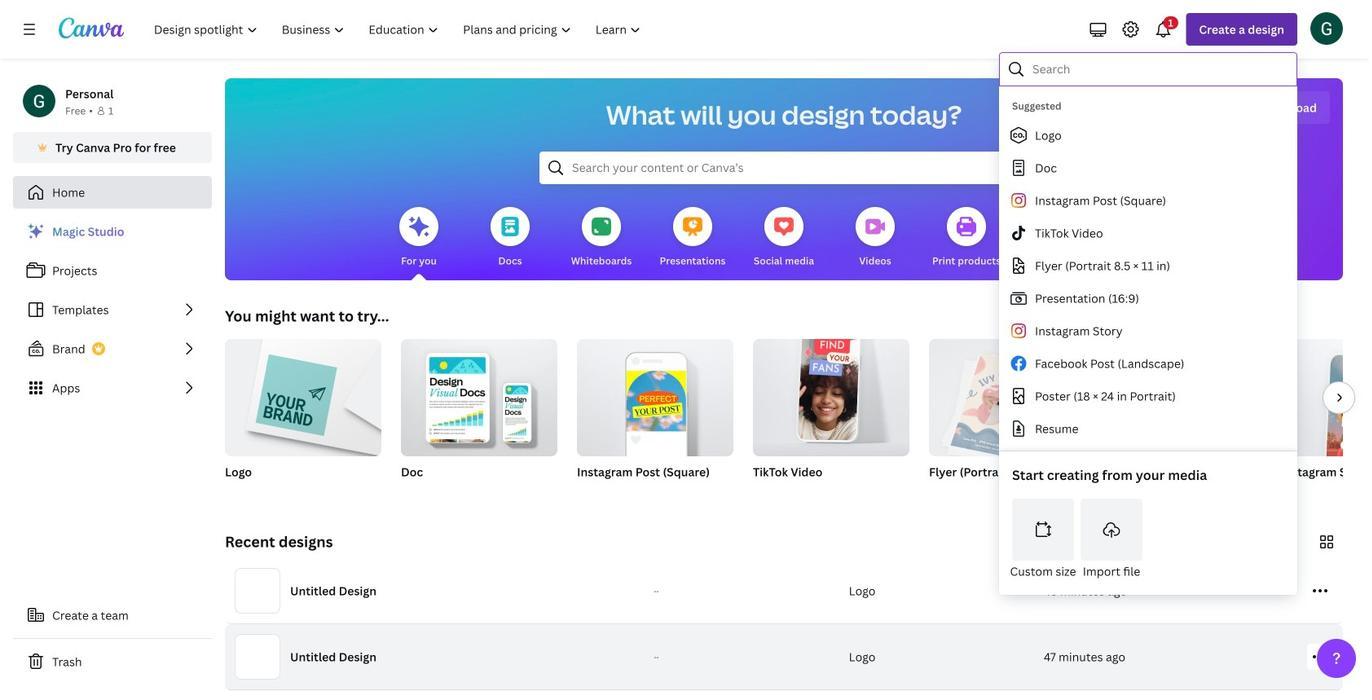 Task type: locate. For each thing, give the bounding box(es) containing it.
Search search field
[[1033, 54, 1287, 85]]

group
[[753, 329, 910, 501], [225, 333, 382, 501], [225, 333, 382, 457], [401, 333, 558, 501], [401, 333, 558, 457], [577, 339, 734, 501], [577, 339, 734, 457], [930, 339, 1086, 501], [1106, 339, 1262, 501], [1282, 339, 1370, 501]]

Search search field
[[572, 152, 996, 183]]

None search field
[[540, 152, 1029, 184]]

top level navigation element
[[144, 13, 655, 46]]

greg robinson image
[[1311, 12, 1344, 45]]

list
[[13, 215, 212, 404]]



Task type: vqa. For each thing, say whether or not it's contained in the screenshot.
"ITS"
no



